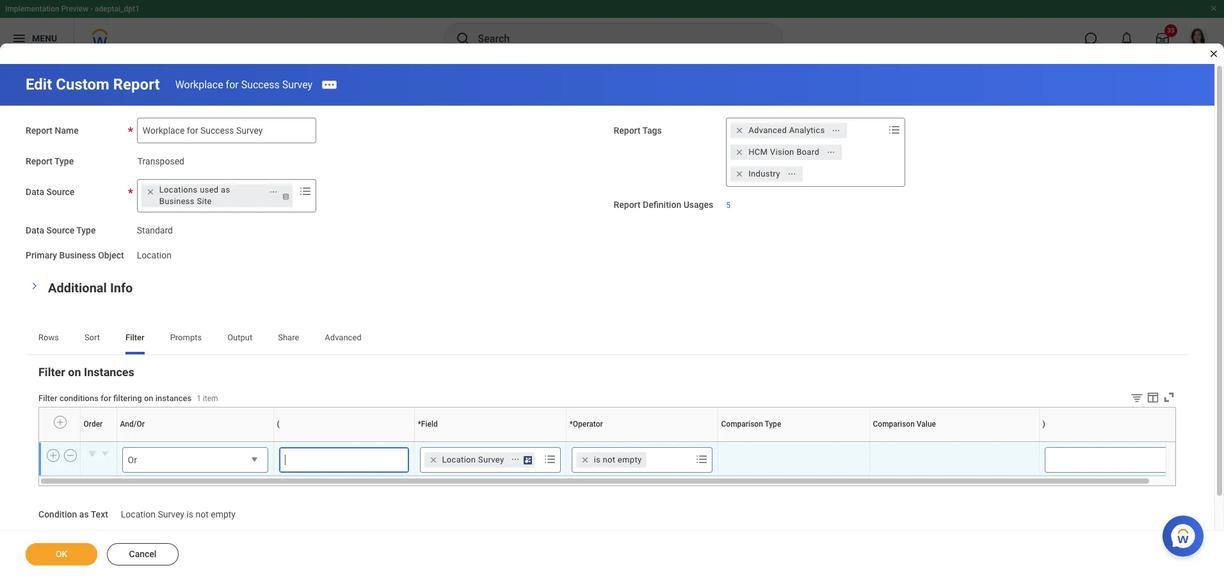 Task type: vqa. For each thing, say whether or not it's contained in the screenshot.
items selected "list box"
yes



Task type: locate. For each thing, give the bounding box(es) containing it.
1 horizontal spatial field
[[489, 442, 491, 442]]

1 horizontal spatial prompts image
[[542, 452, 557, 467]]

2 vertical spatial related actions image
[[511, 456, 520, 465]]

* operator
[[570, 420, 603, 429]]

1 vertical spatial data
[[26, 225, 44, 236]]

1 horizontal spatial on
[[144, 394, 153, 403]]

not down or dropdown button
[[196, 509, 209, 520]]

search image
[[455, 31, 470, 46]]

instances
[[155, 394, 192, 403]]

filter on instances
[[38, 365, 134, 379]]

ok button
[[26, 544, 97, 566]]

advanced for advanced analytics
[[749, 126, 787, 135]]

0 vertical spatial operator
[[573, 420, 603, 429]]

hcm vision board element
[[749, 147, 820, 158]]

tags
[[643, 126, 662, 136]]

0 vertical spatial as
[[221, 185, 230, 195]]

instances
[[84, 365, 134, 379]]

location inside option
[[442, 455, 476, 465]]

business
[[159, 197, 195, 206], [59, 250, 96, 260]]

order for order and/or ( field operator comparison type comparison value )
[[98, 442, 99, 442]]

location survey is not empty
[[121, 509, 236, 520]]

locations used as business site
[[159, 185, 230, 206]]

operator up 'order and/or ( field operator comparison type comparison value )'
[[573, 420, 603, 429]]

filter
[[126, 333, 145, 342], [38, 365, 65, 379], [38, 394, 57, 403]]

x small image
[[733, 146, 746, 159], [733, 168, 746, 181], [144, 186, 157, 199]]

locations
[[159, 185, 198, 195]]

for left success at the top of the page
[[226, 78, 239, 91]]

0 vertical spatial business
[[159, 197, 195, 206]]

empty down operator button
[[618, 455, 642, 465]]

as left text
[[79, 509, 89, 520]]

output
[[227, 333, 252, 342]]

close edit custom report image
[[1209, 49, 1219, 59]]

report definition usages
[[614, 200, 714, 210]]

minus image
[[66, 450, 75, 461]]

2 horizontal spatial related actions image
[[787, 170, 796, 179]]

x small image left locations
[[144, 186, 157, 199]]

1 horizontal spatial is
[[594, 455, 601, 465]]

0 vertical spatial for
[[226, 78, 239, 91]]

advanced for advanced
[[325, 333, 362, 342]]

1 vertical spatial and/or
[[194, 442, 196, 442]]

1 vertical spatial advanced
[[325, 333, 362, 342]]

0 vertical spatial order
[[84, 420, 103, 429]]

data
[[26, 187, 44, 197], [26, 225, 44, 236]]

plus image left minus icon
[[49, 450, 58, 461]]

1 vertical spatial plus image
[[49, 450, 58, 461]]

for
[[226, 78, 239, 91], [101, 394, 111, 403]]

report
[[113, 76, 160, 93], [26, 126, 53, 136], [614, 126, 641, 136], [26, 156, 53, 167], [614, 200, 641, 210]]

0 horizontal spatial survey
[[158, 509, 184, 520]]

or button
[[122, 447, 268, 474]]

notifications large image
[[1121, 32, 1134, 45]]

plus image
[[56, 417, 65, 428], [49, 450, 58, 461]]

standard
[[137, 225, 173, 236]]

0 horizontal spatial advanced
[[325, 333, 362, 342]]

x small image down 'order and/or ( field operator comparison type comparison value )'
[[579, 454, 591, 467]]

tab list
[[26, 324, 1189, 354]]

success
[[241, 78, 280, 91]]

advanced right share
[[325, 333, 362, 342]]

* for operator
[[570, 420, 573, 429]]

prompts
[[170, 333, 202, 342]]

used
[[200, 185, 219, 195]]

0 horizontal spatial value
[[917, 420, 936, 429]]

2 row element from the top
[[39, 443, 1180, 476]]

0 vertical spatial value
[[917, 420, 936, 429]]

not down 'order and/or ( field operator comparison type comparison value )'
[[603, 455, 616, 465]]

0 vertical spatial field
[[421, 420, 438, 429]]

vision
[[770, 147, 795, 157]]

empty
[[618, 455, 642, 465], [211, 509, 236, 520]]

related actions image
[[787, 170, 796, 179], [269, 188, 278, 196], [511, 456, 520, 465]]

toolbar
[[1121, 390, 1176, 407]]

business inside locations used as business site
[[159, 197, 195, 206]]

and/or button
[[194, 442, 196, 442]]

0 vertical spatial (
[[277, 420, 280, 429]]

x small image inside locations used as business site, press delete to clear value. option
[[144, 186, 157, 199]]

location survey
[[442, 455, 504, 465]]

1 row element from the top
[[39, 408, 1180, 442]]

1 horizontal spatial *
[[570, 420, 573, 429]]

1 vertical spatial x small image
[[733, 168, 746, 181]]

x small image inside advanced analytics, press delete to clear value. option
[[733, 124, 746, 137]]

1 horizontal spatial as
[[221, 185, 230, 195]]

location survey element
[[442, 454, 504, 466]]

0 vertical spatial filter
[[126, 333, 145, 342]]

related actions image right location survey element
[[511, 456, 520, 465]]

prompts image
[[298, 184, 313, 199], [542, 452, 557, 467], [694, 452, 709, 467]]

report for report tags
[[614, 126, 641, 136]]

advanced analytics element
[[749, 125, 825, 136]]

is down 'order and/or ( field operator comparison type comparison value )'
[[594, 455, 601, 465]]

toolbar inside filter on instances group
[[1121, 390, 1176, 407]]

5
[[726, 201, 731, 210]]

related actions image
[[832, 126, 841, 135], [827, 148, 836, 157]]

prompts image
[[887, 122, 902, 138]]

advanced up hcm
[[749, 126, 787, 135]]

row element containing or
[[39, 443, 1180, 476]]

1 vertical spatial field
[[489, 442, 491, 442]]

on
[[68, 365, 81, 379], [144, 394, 153, 403]]

industry element
[[749, 168, 780, 180]]

usages
[[684, 200, 714, 210]]

data source type
[[26, 225, 96, 236]]

advanced
[[749, 126, 787, 135], [325, 333, 362, 342]]

report for report definition usages
[[614, 200, 641, 210]]

x small image for locations used as business site
[[144, 186, 157, 199]]

1 vertical spatial row element
[[39, 443, 1180, 476]]

caret bottom image
[[85, 447, 98, 460]]

survey inside option
[[478, 455, 504, 465]]

operator
[[573, 420, 603, 429], [640, 442, 643, 442]]

tab list inside edit custom report main content
[[26, 324, 1189, 354]]

x small image for advanced analytics
[[733, 124, 746, 137]]

0 horizontal spatial is
[[187, 509, 193, 520]]

advanced inside advanced analytics element
[[749, 126, 787, 135]]

filter for filter conditions for filtering on instances 1 item
[[38, 394, 57, 403]]

1 horizontal spatial x small image
[[579, 454, 591, 467]]

2 data from the top
[[26, 225, 44, 236]]

1 source from the top
[[46, 187, 74, 197]]

or
[[128, 455, 137, 465]]

2 vertical spatial survey
[[158, 509, 184, 520]]

is
[[594, 455, 601, 465], [187, 509, 193, 520]]

value inside row "element"
[[917, 420, 936, 429]]

and/or down 'filter conditions for filtering on instances 1 item'
[[120, 420, 145, 429]]

row element containing order
[[39, 408, 1180, 442]]

report left definition
[[614, 200, 641, 210]]

1 data from the top
[[26, 187, 44, 197]]

for inside filter on instances group
[[101, 394, 111, 403]]

related actions image right analytics
[[832, 126, 841, 135]]

row element
[[39, 408, 1180, 442], [39, 443, 1180, 476]]

0 vertical spatial not
[[603, 455, 616, 465]]

and/or
[[120, 420, 145, 429], [194, 442, 196, 442]]

1 vertical spatial for
[[101, 394, 111, 403]]

0 horizontal spatial )
[[1043, 420, 1046, 429]]

x small image down * field
[[427, 454, 440, 467]]

conditions
[[59, 394, 99, 403]]

as right 'used'
[[221, 185, 230, 195]]

comparison value column header
[[870, 442, 1039, 443]]

0 vertical spatial on
[[68, 365, 81, 379]]

source up primary business object
[[46, 225, 74, 236]]

2 source from the top
[[46, 225, 74, 236]]

comparison
[[721, 420, 763, 429], [873, 420, 915, 429], [791, 442, 794, 442], [952, 442, 955, 442]]

workplace for success survey
[[175, 78, 313, 91]]

* field
[[418, 420, 438, 429]]

additional info button
[[48, 280, 133, 296]]

1 horizontal spatial related actions image
[[511, 456, 520, 465]]

)
[[1043, 420, 1046, 429], [1109, 442, 1110, 442]]

1 horizontal spatial (
[[343, 442, 344, 442]]

ok
[[56, 549, 67, 560]]

related actions image inside locations used as business site, press delete to clear value. option
[[269, 188, 278, 196]]

1 vertical spatial location
[[442, 455, 476, 465]]

not
[[603, 455, 616, 465], [196, 509, 209, 520]]

report left 'tags'
[[614, 126, 641, 136]]

site
[[197, 197, 212, 206]]

x small image inside is not empty, press delete to clear value. option
[[579, 454, 591, 467]]

and/or up or dropdown button
[[194, 442, 196, 442]]

related actions image inside industry, press delete to clear value. option
[[787, 170, 796, 179]]

report left name
[[26, 126, 53, 136]]

empty inside is not empty element
[[618, 455, 642, 465]]

0 vertical spatial related actions image
[[787, 170, 796, 179]]

0 vertical spatial survey
[[282, 78, 313, 91]]

row element up is not empty, press delete to clear value. option
[[39, 408, 1180, 442]]

1 horizontal spatial business
[[159, 197, 195, 206]]

location
[[137, 250, 172, 260], [442, 455, 476, 465], [121, 509, 156, 520]]

data for data source
[[26, 187, 44, 197]]

is down or dropdown button
[[187, 509, 193, 520]]

x small image left industry "element"
[[733, 168, 746, 181]]

None text field
[[279, 447, 409, 473], [1045, 447, 1175, 473], [279, 447, 409, 473], [1045, 447, 1175, 473]]

(
[[277, 420, 280, 429], [343, 442, 344, 442]]

related actions image right board
[[827, 148, 836, 157]]

report up data source
[[26, 156, 53, 167]]

items selected list box
[[727, 120, 886, 184]]

0 horizontal spatial prompts image
[[298, 184, 313, 199]]

comparison type button
[[791, 442, 797, 442]]

adeptai_dpt1
[[95, 4, 140, 13]]

survey down field button
[[478, 455, 504, 465]]

order inside row "element"
[[84, 420, 103, 429]]

implementation
[[5, 4, 59, 13]]

as
[[221, 185, 230, 195], [79, 509, 89, 520]]

related actions image for industry
[[787, 170, 796, 179]]

condition as text
[[38, 509, 108, 520]]

value
[[917, 420, 936, 429], [956, 442, 957, 442]]

0 vertical spatial data
[[26, 187, 44, 197]]

business down locations
[[159, 197, 195, 206]]

0 horizontal spatial and/or
[[120, 420, 145, 429]]

0 vertical spatial location
[[137, 250, 172, 260]]

comparison value
[[873, 420, 936, 429]]

definition
[[643, 200, 682, 210]]

0 vertical spatial is
[[594, 455, 601, 465]]

0 horizontal spatial x small image
[[427, 454, 440, 467]]

report right 'custom' at left top
[[113, 76, 160, 93]]

1 vertical spatial source
[[46, 225, 74, 236]]

operator up is not empty
[[640, 442, 643, 442]]

filter right sort
[[126, 333, 145, 342]]

business down 'data source type'
[[59, 250, 96, 260]]

0 horizontal spatial *
[[418, 420, 421, 429]]

source
[[46, 187, 74, 197], [46, 225, 74, 236]]

data source
[[26, 187, 74, 197]]

empty down or dropdown button
[[211, 509, 236, 520]]

data down report type
[[26, 187, 44, 197]]

advanced inside tab list
[[325, 333, 362, 342]]

survey for location survey
[[478, 455, 504, 465]]

1 vertical spatial related actions image
[[269, 188, 278, 196]]

for left filtering
[[101, 394, 111, 403]]

type
[[54, 156, 74, 167], [76, 225, 96, 236], [765, 420, 782, 429], [795, 442, 796, 442]]

filter inside tab list
[[126, 333, 145, 342]]

2 vertical spatial filter
[[38, 394, 57, 403]]

related actions image for hcm vision board
[[827, 148, 836, 157]]

data up the primary
[[26, 225, 44, 236]]

5 button
[[726, 200, 733, 211]]

x small image left advanced analytics element
[[733, 124, 746, 137]]

info
[[110, 280, 133, 296]]

location for location element
[[137, 250, 172, 260]]

order up caret bottom image
[[98, 442, 99, 442]]

2 horizontal spatial survey
[[478, 455, 504, 465]]

1 vertical spatial empty
[[211, 509, 236, 520]]

1 horizontal spatial not
[[603, 455, 616, 465]]

2 vertical spatial location
[[121, 509, 156, 520]]

tab list containing rows
[[26, 324, 1189, 354]]

plus image down conditions
[[56, 417, 65, 428]]

x small image inside industry, press delete to clear value. option
[[733, 168, 746, 181]]

related actions image inside hcm vision board, press delete to clear value. option
[[827, 148, 836, 157]]

0 vertical spatial advanced
[[749, 126, 787, 135]]

0 vertical spatial source
[[46, 187, 74, 197]]

x small image
[[733, 124, 746, 137], [427, 454, 440, 467], [579, 454, 591, 467]]

2 vertical spatial x small image
[[144, 186, 157, 199]]

0 vertical spatial empty
[[618, 455, 642, 465]]

Report Name text field
[[137, 118, 316, 143]]

hcm vision board, press delete to clear value. option
[[731, 145, 842, 160]]

2 * from the left
[[570, 420, 573, 429]]

1 horizontal spatial empty
[[618, 455, 642, 465]]

filter left conditions
[[38, 394, 57, 403]]

row element down 'order and/or ( field operator comparison type comparison value )'
[[39, 443, 1180, 476]]

1 horizontal spatial advanced
[[749, 126, 787, 135]]

1 vertical spatial as
[[79, 509, 89, 520]]

survey
[[282, 78, 313, 91], [478, 455, 504, 465], [158, 509, 184, 520]]

1 horizontal spatial operator
[[640, 442, 643, 442]]

1 horizontal spatial value
[[956, 442, 957, 442]]

1 vertical spatial order
[[98, 442, 99, 442]]

1 vertical spatial business
[[59, 250, 96, 260]]

filter down rows
[[38, 365, 65, 379]]

text
[[91, 509, 108, 520]]

on right filtering
[[144, 394, 153, 403]]

related actions image down hcm vision board, press delete to clear value. option
[[787, 170, 796, 179]]

2 horizontal spatial x small image
[[733, 124, 746, 137]]

x small image left hcm
[[733, 146, 746, 159]]

1 vertical spatial not
[[196, 509, 209, 520]]

is inside is not empty element
[[594, 455, 601, 465]]

preview
[[61, 4, 88, 13]]

0 vertical spatial x small image
[[733, 146, 746, 159]]

related actions image inside location survey, press delete to clear value. option
[[511, 456, 520, 465]]

order
[[84, 420, 103, 429], [98, 442, 99, 442]]

0 horizontal spatial field
[[421, 420, 438, 429]]

0 horizontal spatial related actions image
[[269, 188, 278, 196]]

order up order column header
[[84, 420, 103, 429]]

1 horizontal spatial survey
[[282, 78, 313, 91]]

field
[[421, 420, 438, 429], [489, 442, 491, 442]]

1 * from the left
[[418, 420, 421, 429]]

1 vertical spatial survey
[[478, 455, 504, 465]]

1 vertical spatial on
[[144, 394, 153, 403]]

1 vertical spatial filter
[[38, 365, 65, 379]]

0 horizontal spatial as
[[79, 509, 89, 520]]

0 horizontal spatial operator
[[573, 420, 603, 429]]

survey right success at the top of the page
[[282, 78, 313, 91]]

0 horizontal spatial on
[[68, 365, 81, 379]]

0 vertical spatial )
[[1043, 420, 1046, 429]]

click to view/edit grid preferences image
[[1146, 390, 1160, 404]]

0 vertical spatial and/or
[[120, 420, 145, 429]]

cancel
[[129, 549, 157, 560]]

order column header
[[80, 442, 117, 443]]

0 vertical spatial related actions image
[[832, 126, 841, 135]]

0 vertical spatial row element
[[39, 408, 1180, 442]]

1 vertical spatial operator
[[640, 442, 643, 442]]

related actions image inside advanced analytics, press delete to clear value. option
[[832, 126, 841, 135]]

related actions image right locations used as business site element
[[269, 188, 278, 196]]

as inside filter on instances group
[[79, 509, 89, 520]]

filter for filter
[[126, 333, 145, 342]]

survey up cancel "button"
[[158, 509, 184, 520]]

inbox large image
[[1157, 32, 1169, 45]]

0 horizontal spatial not
[[196, 509, 209, 520]]

1 horizontal spatial )
[[1109, 442, 1110, 442]]

on up conditions
[[68, 365, 81, 379]]

comparison type
[[721, 420, 782, 429]]

0 horizontal spatial for
[[101, 394, 111, 403]]

2 horizontal spatial prompts image
[[694, 452, 709, 467]]

1 vertical spatial related actions image
[[827, 148, 836, 157]]

source down report type
[[46, 187, 74, 197]]

* for field
[[418, 420, 421, 429]]

is not empty, press delete to clear value. option
[[576, 452, 647, 468]]

1 vertical spatial )
[[1109, 442, 1110, 442]]



Task type: describe. For each thing, give the bounding box(es) containing it.
analytics
[[789, 126, 825, 135]]

is not empty
[[594, 455, 642, 465]]

hcm vision board
[[749, 147, 820, 157]]

report for report name
[[26, 126, 53, 136]]

related actions image for location survey
[[511, 456, 520, 465]]

advanced analytics
[[749, 126, 825, 135]]

report tags
[[614, 126, 662, 136]]

location survey, press delete to clear value. option
[[424, 452, 535, 468]]

not inside option
[[603, 455, 616, 465]]

implementation preview -   adeptai_dpt1
[[5, 4, 140, 13]]

primary business object
[[26, 250, 124, 260]]

advanced analytics, press delete to clear value. option
[[731, 123, 848, 138]]

custom
[[56, 76, 109, 93]]

locations used as business site element
[[159, 184, 262, 207]]

report type
[[26, 156, 74, 167]]

source for data source
[[46, 187, 74, 197]]

close environment banner image
[[1210, 4, 1218, 12]]

1 vertical spatial value
[[956, 442, 957, 442]]

select to filter grid data image
[[1130, 391, 1144, 404]]

report name
[[26, 126, 79, 136]]

0 vertical spatial plus image
[[56, 417, 65, 428]]

edit custom report main content
[[0, 64, 1224, 578]]

locations used as business site, press delete to clear value. option
[[141, 184, 293, 207]]

data for data source type
[[26, 225, 44, 236]]

) button
[[1109, 442, 1110, 442]]

filter on instances group
[[38, 365, 1181, 522]]

1 horizontal spatial and/or
[[194, 442, 196, 442]]

operator inside row "element"
[[573, 420, 603, 429]]

and/or inside row "element"
[[120, 420, 145, 429]]

as inside locations used as business site
[[221, 185, 230, 195]]

prompts image for empty
[[694, 452, 709, 467]]

1 vertical spatial (
[[343, 442, 344, 442]]

fullscreen image
[[1162, 390, 1176, 404]]

0 horizontal spatial (
[[277, 420, 280, 429]]

filter on instances button
[[38, 365, 134, 379]]

1 horizontal spatial for
[[226, 78, 239, 91]]

edit custom report dialog
[[0, 0, 1224, 578]]

edit
[[26, 76, 52, 93]]

x small image for is not empty
[[579, 454, 591, 467]]

industry
[[749, 169, 780, 179]]

cancel button
[[107, 544, 179, 566]]

workday assistant region
[[1163, 511, 1209, 557]]

filter conditions for filtering on instances 1 item
[[38, 394, 218, 403]]

location for location survey is not empty
[[121, 509, 156, 520]]

x small image for location survey
[[427, 454, 440, 467]]

source for data source type
[[46, 225, 74, 236]]

workplace for success survey element
[[175, 78, 313, 91]]

report for report type
[[26, 156, 53, 167]]

filter for filter on instances
[[38, 365, 65, 379]]

field inside row "element"
[[421, 420, 438, 429]]

related actions image for advanced analytics
[[832, 126, 841, 135]]

order and/or ( field operator comparison type comparison value )
[[98, 442, 1110, 442]]

name
[[55, 126, 79, 136]]

prompts image for as
[[298, 184, 313, 199]]

condition
[[38, 509, 77, 520]]

location element
[[137, 248, 172, 260]]

operator button
[[640, 442, 644, 442]]

share
[[278, 333, 299, 342]]

workplace
[[175, 78, 223, 91]]

additional
[[48, 280, 107, 296]]

field button
[[489, 442, 491, 442]]

0 horizontal spatial empty
[[211, 509, 236, 520]]

type inside row "element"
[[765, 420, 782, 429]]

( button
[[343, 442, 344, 442]]

additional info
[[48, 280, 133, 296]]

-
[[90, 4, 93, 13]]

1 vertical spatial is
[[187, 509, 193, 520]]

caret down image
[[98, 447, 111, 460]]

chevron down image
[[30, 278, 39, 294]]

primary
[[26, 250, 57, 260]]

industry, press delete to clear value. option
[[731, 167, 803, 182]]

data source type element
[[137, 218, 173, 237]]

object
[[98, 250, 124, 260]]

x small image for industry
[[733, 168, 746, 181]]

board
[[797, 147, 820, 157]]

related actions image for locations used as business site
[[269, 188, 278, 196]]

filtering
[[113, 394, 142, 403]]

survey for location survey is not empty
[[158, 509, 184, 520]]

1
[[197, 394, 201, 403]]

implementation preview -   adeptai_dpt1 banner
[[0, 0, 1224, 59]]

is not empty element
[[594, 454, 642, 466]]

location for location survey
[[442, 455, 476, 465]]

rows
[[38, 333, 59, 342]]

edit custom report
[[26, 76, 160, 93]]

x small image for hcm vision board
[[733, 146, 746, 159]]

sort
[[84, 333, 100, 342]]

profile logan mcneil element
[[1181, 24, 1217, 53]]

item
[[203, 394, 218, 403]]

order for order
[[84, 420, 103, 429]]

hcm
[[749, 147, 768, 157]]

0 horizontal spatial business
[[59, 250, 96, 260]]



